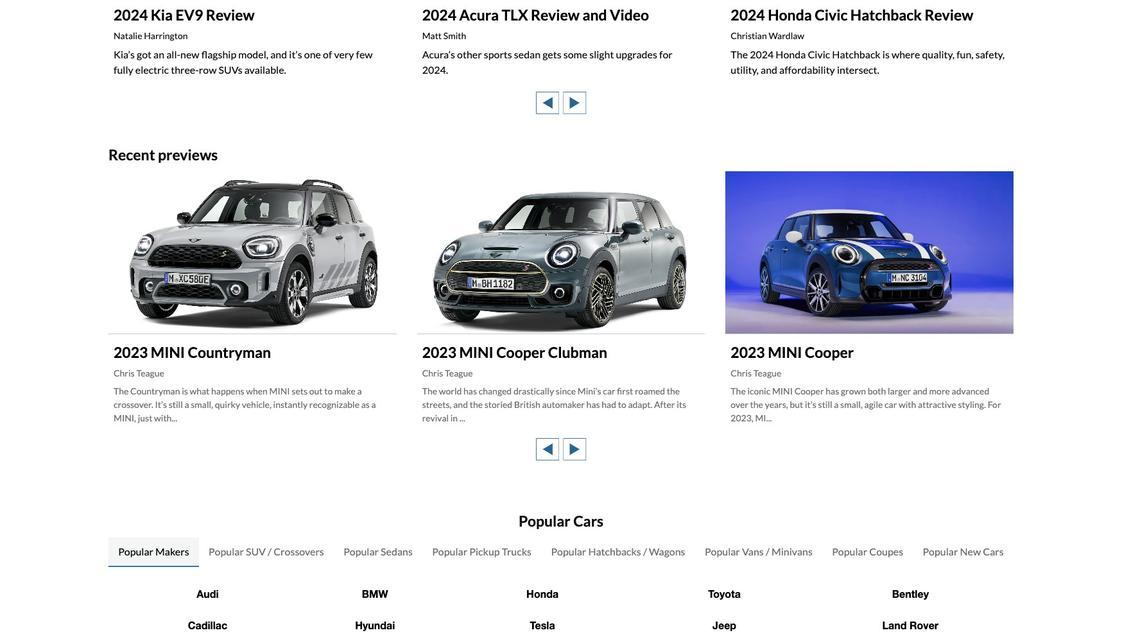 Task type: locate. For each thing, give the bounding box(es) containing it.
mini up changed
[[459, 343, 494, 361]]

cooper inside 2023 mini cooper chris teague
[[805, 343, 854, 361]]

teague up world at the left bottom of page
[[445, 368, 473, 379]]

2024 honda civic hatchback review link
[[731, 6, 974, 24]]

new
[[960, 546, 981, 558]]

0 horizontal spatial 2023
[[114, 343, 148, 361]]

cooper inside 2023 mini cooper clubman chris teague
[[496, 343, 545, 361]]

popular down popular cars
[[551, 546, 586, 558]]

0 vertical spatial civic
[[815, 6, 848, 24]]

the up utility, at the right of the page
[[731, 48, 748, 60]]

2023 up world at the left bottom of page
[[422, 343, 457, 361]]

the inside the countryman is what happens when mini sets out to make a crossover. it's still a small, quirky vehicle, instantly recognizable as a mini, just with...
[[114, 386, 129, 397]]

2024 inside 2024 honda civic hatchback review christian wardlaw
[[731, 6, 765, 24]]

agile
[[865, 399, 883, 410]]

2023 up "iconic"
[[731, 343, 765, 361]]

civic inside the 2024 honda civic hatchback is where quality, fun, safety, utility, and affordability intersect.
[[808, 48, 830, 60]]

review up 'quality,' at the right top of page
[[925, 6, 974, 24]]

2 2023 from the left
[[422, 343, 457, 361]]

0 horizontal spatial chris teague link
[[114, 368, 164, 379]]

0 vertical spatial countryman
[[188, 343, 271, 361]]

land rover
[[883, 619, 939, 632]]

kia's got an all-new flagship model, and it's one of very few fully electric three-row suvs available.
[[114, 48, 373, 76]]

cars up hatchbacks
[[573, 512, 604, 530]]

honda up "wardlaw"
[[768, 6, 812, 24]]

1 horizontal spatial to
[[618, 399, 626, 410]]

mini up it's
[[151, 343, 185, 361]]

chris teague link up world at the left bottom of page
[[422, 368, 473, 379]]

still right it's
[[169, 399, 183, 410]]

honda up the tesla
[[527, 588, 559, 600]]

christian
[[731, 30, 767, 41]]

mini up "iconic"
[[768, 343, 802, 361]]

the inside 'the iconic mini cooper has grown both larger and more advanced over the years, but it's still a small, agile car with attractive styling. for 2023, mi...'
[[731, 386, 746, 397]]

cooper up but in the right bottom of the page
[[795, 386, 824, 397]]

1 horizontal spatial review
[[531, 6, 580, 24]]

2023 mini cooper link
[[731, 343, 854, 361]]

the up "streets,"
[[422, 386, 437, 397]]

2023 inside 2023 mini cooper chris teague
[[731, 343, 765, 361]]

popular left new
[[923, 546, 958, 558]]

has
[[464, 386, 477, 397], [826, 386, 839, 397], [587, 399, 600, 410]]

sedans
[[381, 546, 413, 558]]

bmw link
[[362, 588, 388, 600]]

attractive
[[918, 399, 957, 410]]

1 small, from the left
[[191, 399, 213, 410]]

the inside 'the iconic mini cooper has grown both larger and more advanced over the years, but it's still a small, agile car with attractive styling. for 2023, mi...'
[[750, 399, 763, 410]]

cadillac
[[188, 619, 227, 632]]

video
[[610, 6, 649, 24]]

out
[[309, 386, 323, 397]]

2024 up matt
[[422, 6, 457, 24]]

review right ev9
[[206, 6, 255, 24]]

and inside 2024 acura tlx review and video matt smith
[[583, 6, 607, 24]]

0 vertical spatial to
[[324, 386, 333, 397]]

the for 2023 mini cooper
[[731, 386, 746, 397]]

honda inside the 2024 honda civic hatchback is where quality, fun, safety, utility, and affordability intersect.
[[776, 48, 806, 60]]

to right out
[[324, 386, 333, 397]]

2 horizontal spatial 2023
[[731, 343, 765, 361]]

crossovers
[[274, 546, 324, 558]]

it's left one on the top left of the page
[[289, 48, 302, 60]]

audi link
[[197, 588, 219, 600]]

is left where
[[883, 48, 890, 60]]

2024 inside 2024 acura tlx review and video matt smith
[[422, 6, 457, 24]]

2 horizontal spatial has
[[826, 386, 839, 397]]

suvs
[[219, 64, 242, 76]]

0 vertical spatial honda
[[768, 6, 812, 24]]

2 teague from the left
[[445, 368, 473, 379]]

for
[[988, 399, 1001, 410]]

mini up "years,"
[[772, 386, 793, 397]]

review inside 2024 acura tlx review and video matt smith
[[531, 6, 580, 24]]

popular for popular new cars
[[923, 546, 958, 558]]

with
[[899, 399, 916, 410]]

0 horizontal spatial /
[[268, 546, 272, 558]]

for
[[659, 48, 673, 60]]

grown
[[841, 386, 866, 397]]

countryman
[[188, 343, 271, 361], [130, 386, 180, 397]]

flagship
[[201, 48, 236, 60]]

car up 'had'
[[603, 386, 616, 397]]

2024 for 2024 kia ev9 review
[[114, 6, 148, 24]]

teague up it's
[[136, 368, 164, 379]]

1 / from the left
[[268, 546, 272, 558]]

car
[[603, 386, 616, 397], [885, 399, 897, 410]]

countryman inside 2023 mini countryman chris teague
[[188, 343, 271, 361]]

0 horizontal spatial it's
[[289, 48, 302, 60]]

mini inside 2023 mini cooper chris teague
[[768, 343, 802, 361]]

chris inside 2023 mini countryman chris teague
[[114, 368, 135, 379]]

chris up crossover.
[[114, 368, 135, 379]]

is inside the 2024 honda civic hatchback is where quality, fun, safety, utility, and affordability intersect.
[[883, 48, 890, 60]]

2 chris from the left
[[422, 368, 443, 379]]

2 horizontal spatial teague
[[754, 368, 782, 379]]

3 chris from the left
[[731, 368, 752, 379]]

1 horizontal spatial chris teague link
[[422, 368, 473, 379]]

small, inside the countryman is what happens when mini sets out to make a crossover. it's still a small, quirky vehicle, instantly recognizable as a mini, just with...
[[191, 399, 213, 410]]

1 vertical spatial countryman
[[130, 386, 180, 397]]

2023 mini countryman chris teague
[[114, 343, 271, 379]]

teague
[[136, 368, 164, 379], [445, 368, 473, 379], [754, 368, 782, 379]]

chris inside 2023 mini cooper chris teague
[[731, 368, 752, 379]]

1 horizontal spatial the
[[667, 386, 680, 397]]

mini inside 'the iconic mini cooper has grown both larger and more advanced over the years, but it's still a small, agile car with attractive styling. for 2023, mi...'
[[772, 386, 793, 397]]

tesla
[[530, 619, 555, 632]]

0 horizontal spatial car
[[603, 386, 616, 397]]

still
[[169, 399, 183, 410], [818, 399, 833, 410]]

popular left "vans"
[[705, 546, 740, 558]]

hatchback up where
[[851, 6, 922, 24]]

very
[[334, 48, 354, 60]]

review up gets
[[531, 6, 580, 24]]

0 horizontal spatial teague
[[136, 368, 164, 379]]

popular left coupes in the bottom of the page
[[832, 546, 868, 558]]

1 vertical spatial honda
[[776, 48, 806, 60]]

countryman up happens
[[188, 343, 271, 361]]

mini inside 2023 mini cooper clubman chris teague
[[459, 343, 494, 361]]

2 horizontal spatial the
[[750, 399, 763, 410]]

and up "..." at the bottom
[[453, 399, 468, 410]]

popular left suv
[[209, 546, 244, 558]]

teague up "iconic"
[[754, 368, 782, 379]]

is
[[883, 48, 890, 60], [182, 386, 188, 397]]

1 horizontal spatial still
[[818, 399, 833, 410]]

3 teague from the left
[[754, 368, 782, 379]]

clubman
[[548, 343, 608, 361]]

/ right suv
[[268, 546, 272, 558]]

0 horizontal spatial chris
[[114, 368, 135, 379]]

1 2023 from the left
[[114, 343, 148, 361]]

review for ev9
[[206, 6, 255, 24]]

and right utility, at the right of the page
[[761, 64, 778, 76]]

/ left wagons
[[643, 546, 647, 558]]

available.
[[244, 64, 286, 76]]

had
[[602, 399, 616, 410]]

1 horizontal spatial chris
[[422, 368, 443, 379]]

1 review from the left
[[206, 6, 255, 24]]

fun,
[[957, 48, 974, 60]]

2 horizontal spatial chris teague link
[[731, 368, 782, 379]]

recent
[[109, 146, 155, 164]]

small, down what
[[191, 399, 213, 410]]

0 vertical spatial is
[[883, 48, 890, 60]]

2024 for 2024 honda civic hatchback review
[[731, 6, 765, 24]]

2 small, from the left
[[841, 399, 863, 410]]

popular for popular vans / minivans
[[705, 546, 740, 558]]

audi
[[197, 588, 219, 600]]

chris up "iconic"
[[731, 368, 752, 379]]

rover
[[910, 619, 939, 632]]

2024 inside 2024 kia ev9 review natalie harrington
[[114, 6, 148, 24]]

honda inside 2024 honda civic hatchback review christian wardlaw
[[768, 6, 812, 24]]

the up its
[[667, 386, 680, 397]]

small,
[[191, 399, 213, 410], [841, 399, 863, 410]]

popular left pickup
[[432, 546, 468, 558]]

the 2024 honda civic hatchback is where quality, fun, safety, utility, and affordability intersect.
[[731, 48, 1005, 76]]

1 chris teague link from the left
[[114, 368, 164, 379]]

review for tlx
[[531, 6, 580, 24]]

1 vertical spatial hatchback
[[832, 48, 881, 60]]

the for 2023 mini countryman
[[114, 386, 129, 397]]

teague inside 2023 mini countryman chris teague
[[136, 368, 164, 379]]

and up with
[[913, 386, 928, 397]]

the for 2023 mini cooper clubman
[[422, 386, 437, 397]]

has down mini's
[[587, 399, 600, 410]]

popular up trucks
[[519, 512, 571, 530]]

popular for popular cars
[[519, 512, 571, 530]]

1 vertical spatial is
[[182, 386, 188, 397]]

popular makers
[[118, 546, 189, 558]]

cars right new
[[983, 546, 1004, 558]]

both
[[868, 386, 886, 397]]

1 horizontal spatial cars
[[983, 546, 1004, 558]]

electric
[[135, 64, 169, 76]]

3 review from the left
[[925, 6, 974, 24]]

0 horizontal spatial to
[[324, 386, 333, 397]]

the left storied
[[470, 399, 483, 410]]

crossover.
[[114, 399, 153, 410]]

2024 down christian
[[750, 48, 774, 60]]

1 teague from the left
[[136, 368, 164, 379]]

cooper inside 'the iconic mini cooper has grown both larger and more advanced over the years, but it's still a small, agile car with attractive styling. for 2023, mi...'
[[795, 386, 824, 397]]

1 horizontal spatial countryman
[[188, 343, 271, 361]]

the up crossover.
[[114, 386, 129, 397]]

intersect.
[[837, 64, 880, 76]]

to right 'had'
[[618, 399, 626, 410]]

2023 mini cooper image
[[726, 172, 1014, 334]]

still inside the countryman is what happens when mini sets out to make a crossover. it's still a small, quirky vehicle, instantly recognizable as a mini, just with...
[[169, 399, 183, 410]]

0 horizontal spatial countryman
[[130, 386, 180, 397]]

2 review from the left
[[531, 6, 580, 24]]

and up available.
[[270, 48, 287, 60]]

1 vertical spatial civic
[[808, 48, 830, 60]]

happens
[[211, 386, 244, 397]]

2 chris teague link from the left
[[422, 368, 473, 379]]

countryman up it's
[[130, 386, 180, 397]]

and inside 'the iconic mini cooper has grown both larger and more advanced over the years, but it's still a small, agile car with attractive styling. for 2023, mi...'
[[913, 386, 928, 397]]

popular left makers
[[118, 546, 153, 558]]

0 vertical spatial car
[[603, 386, 616, 397]]

2023 inside 2023 mini countryman chris teague
[[114, 343, 148, 361]]

3 / from the left
[[766, 546, 770, 558]]

civic up the 2024 honda civic hatchback is where quality, fun, safety, utility, and affordability intersect.
[[815, 6, 848, 24]]

natalie
[[114, 30, 142, 41]]

smith
[[444, 30, 466, 41]]

2 horizontal spatial chris
[[731, 368, 752, 379]]

the inside the world has changed drastically since mini's car first roamed the streets, and the storied british automaker has had to adapt. after its revival in ...
[[422, 386, 437, 397]]

bmw
[[362, 588, 388, 600]]

1 horizontal spatial /
[[643, 546, 647, 558]]

1 vertical spatial car
[[885, 399, 897, 410]]

1 horizontal spatial teague
[[445, 368, 473, 379]]

3 2023 from the left
[[731, 343, 765, 361]]

teague for 2023 mini countryman
[[136, 368, 164, 379]]

mini inside 2023 mini countryman chris teague
[[151, 343, 185, 361]]

and left video
[[583, 6, 607, 24]]

civic
[[815, 6, 848, 24], [808, 48, 830, 60]]

still inside 'the iconic mini cooper has grown both larger and more advanced over the years, but it's still a small, agile car with attractive styling. for 2023, mi...'
[[818, 399, 833, 410]]

1 still from the left
[[169, 399, 183, 410]]

cooper for clubman
[[496, 343, 545, 361]]

sedan
[[514, 48, 541, 60]]

2023 up crossover.
[[114, 343, 148, 361]]

0 horizontal spatial the
[[470, 399, 483, 410]]

0 horizontal spatial still
[[169, 399, 183, 410]]

popular left sedans at the left
[[344, 546, 379, 558]]

what
[[190, 386, 210, 397]]

safety,
[[976, 48, 1005, 60]]

the
[[667, 386, 680, 397], [470, 399, 483, 410], [750, 399, 763, 410]]

all-
[[166, 48, 180, 60]]

with...
[[154, 413, 177, 424]]

1 horizontal spatial it's
[[805, 399, 817, 410]]

2023 mini cooper clubman image
[[410, 168, 712, 338]]

it's right but in the right bottom of the page
[[805, 399, 817, 410]]

2024 up natalie
[[114, 6, 148, 24]]

gets
[[543, 48, 562, 60]]

1 horizontal spatial is
[[883, 48, 890, 60]]

chris teague link up "iconic"
[[731, 368, 782, 379]]

1 vertical spatial cars
[[983, 546, 1004, 558]]

1 horizontal spatial 2023
[[422, 343, 457, 361]]

0 vertical spatial hatchback
[[851, 6, 922, 24]]

2 still from the left
[[818, 399, 833, 410]]

cooper up the drastically
[[496, 343, 545, 361]]

still right but in the right bottom of the page
[[818, 399, 833, 410]]

is left what
[[182, 386, 188, 397]]

0 horizontal spatial is
[[182, 386, 188, 397]]

the
[[731, 48, 748, 60], [114, 386, 129, 397], [422, 386, 437, 397], [731, 386, 746, 397]]

2023 mini countryman image
[[109, 172, 397, 334]]

a
[[357, 386, 362, 397], [185, 399, 189, 410], [371, 399, 376, 410], [834, 399, 839, 410]]

popular for popular pickup trucks
[[432, 546, 468, 558]]

2023 for 2023 mini cooper clubman
[[422, 343, 457, 361]]

/ right "vans"
[[766, 546, 770, 558]]

chris teague link up crossover.
[[114, 368, 164, 379]]

instantly
[[273, 399, 308, 410]]

quality,
[[922, 48, 955, 60]]

a right as
[[371, 399, 376, 410]]

3 chris teague link from the left
[[731, 368, 782, 379]]

the up over
[[731, 386, 746, 397]]

a left agile
[[834, 399, 839, 410]]

1 horizontal spatial small,
[[841, 399, 863, 410]]

teague inside 2023 mini cooper chris teague
[[754, 368, 782, 379]]

the down "iconic"
[[750, 399, 763, 410]]

hyundai link
[[355, 619, 395, 632]]

honda down "wardlaw"
[[776, 48, 806, 60]]

it's inside 'the iconic mini cooper has grown both larger and more advanced over the years, but it's still a small, agile car with attractive styling. for 2023, mi...'
[[805, 399, 817, 410]]

cooper up grown
[[805, 343, 854, 361]]

the inside the 2024 honda civic hatchback is where quality, fun, safety, utility, and affordability intersect.
[[731, 48, 748, 60]]

hatchback inside the 2024 honda civic hatchback is where quality, fun, safety, utility, and affordability intersect.
[[832, 48, 881, 60]]

0 vertical spatial it's
[[289, 48, 302, 60]]

2 / from the left
[[643, 546, 647, 558]]

2023 inside 2023 mini cooper clubman chris teague
[[422, 343, 457, 361]]

chris up world at the left bottom of page
[[422, 368, 443, 379]]

styling.
[[958, 399, 986, 410]]

mini
[[151, 343, 185, 361], [459, 343, 494, 361], [768, 343, 802, 361], [269, 386, 290, 397], [772, 386, 793, 397]]

1 horizontal spatial car
[[885, 399, 897, 410]]

but
[[790, 399, 803, 410]]

/
[[268, 546, 272, 558], [643, 546, 647, 558], [766, 546, 770, 558]]

civic up affordability
[[808, 48, 830, 60]]

2024 up christian
[[731, 6, 765, 24]]

hatchback up intersect. in the top of the page
[[832, 48, 881, 60]]

land rover link
[[883, 619, 939, 632]]

2 horizontal spatial review
[[925, 6, 974, 24]]

mini inside the countryman is what happens when mini sets out to make a crossover. it's still a small, quirky vehicle, instantly recognizable as a mini, just with...
[[269, 386, 290, 397]]

mini up instantly at the left of the page
[[269, 386, 290, 397]]

larger
[[888, 386, 911, 397]]

has left grown
[[826, 386, 839, 397]]

0 vertical spatial cars
[[573, 512, 604, 530]]

1 vertical spatial it's
[[805, 399, 817, 410]]

review inside 2024 kia ev9 review natalie harrington
[[206, 6, 255, 24]]

1 vertical spatial to
[[618, 399, 626, 410]]

the iconic mini cooper has grown both larger and more advanced over the years, but it's still a small, agile car with attractive styling. for 2023, mi...
[[731, 386, 1001, 424]]

0 horizontal spatial small,
[[191, 399, 213, 410]]

car down larger
[[885, 399, 897, 410]]

small, down grown
[[841, 399, 863, 410]]

0 horizontal spatial review
[[206, 6, 255, 24]]

car inside the world has changed drastically since mini's car first roamed the streets, and the storied british automaker has had to adapt. after its revival in ...
[[603, 386, 616, 397]]

toyota link
[[708, 588, 741, 600]]

1 chris from the left
[[114, 368, 135, 379]]

more
[[929, 386, 950, 397]]

has right world at the left bottom of page
[[464, 386, 477, 397]]

2 horizontal spatial /
[[766, 546, 770, 558]]

and inside the 2024 honda civic hatchback is where quality, fun, safety, utility, and affordability intersect.
[[761, 64, 778, 76]]



Task type: describe. For each thing, give the bounding box(es) containing it.
teague for 2023 mini cooper
[[754, 368, 782, 379]]

popular pickup trucks
[[432, 546, 532, 558]]

acura's
[[422, 48, 455, 60]]

got
[[137, 48, 152, 60]]

affordability
[[780, 64, 835, 76]]

the world has changed drastically since mini's car first roamed the streets, and the storied british automaker has had to adapt. after its revival in ...
[[422, 386, 686, 424]]

chris for 2023 mini cooper
[[731, 368, 752, 379]]

popular sedans
[[344, 546, 413, 558]]

honda link
[[527, 588, 559, 600]]

trucks
[[502, 546, 532, 558]]

bentley
[[892, 588, 929, 600]]

matt
[[422, 30, 442, 41]]

popular coupes
[[832, 546, 904, 558]]

automaker
[[542, 399, 585, 410]]

popular for popular coupes
[[832, 546, 868, 558]]

after
[[654, 399, 675, 410]]

row
[[199, 64, 217, 76]]

2 vertical spatial honda
[[527, 588, 559, 600]]

is inside the countryman is what happens when mini sets out to make a crossover. it's still a small, quirky vehicle, instantly recognizable as a mini, just with...
[[182, 386, 188, 397]]

wagons
[[649, 546, 685, 558]]

slight
[[590, 48, 614, 60]]

makers
[[155, 546, 189, 558]]

popular for popular suv / crossovers
[[209, 546, 244, 558]]

mini's
[[578, 386, 601, 397]]

...
[[460, 413, 465, 424]]

2023 mini cooper clubman link
[[422, 343, 608, 361]]

2024 honda civic hatchback review christian wardlaw
[[731, 6, 974, 41]]

has inside 'the iconic mini cooper has grown both larger and more advanced over the years, but it's still a small, agile car with attractive styling. for 2023, mi...'
[[826, 386, 839, 397]]

car inside 'the iconic mini cooper has grown both larger and more advanced over the years, but it's still a small, agile car with attractive styling. for 2023, mi...'
[[885, 399, 897, 410]]

/ for wagons
[[643, 546, 647, 558]]

and inside kia's got an all-new flagship model, and it's one of very few fully electric three-row suvs available.
[[270, 48, 287, 60]]

kia
[[151, 6, 173, 24]]

2024 for 2024 acura tlx review and video
[[422, 6, 457, 24]]

roamed
[[635, 386, 665, 397]]

chris teague link for 2023 mini countryman
[[114, 368, 164, 379]]

world
[[439, 386, 462, 397]]

hatchbacks
[[588, 546, 641, 558]]

mini for 2023 mini countryman
[[151, 343, 185, 361]]

when
[[246, 386, 268, 397]]

it's
[[155, 399, 167, 410]]

to inside the world has changed drastically since mini's car first roamed the streets, and the storied british automaker has had to adapt. after its revival in ...
[[618, 399, 626, 410]]

cadillac link
[[188, 619, 227, 632]]

jeep
[[713, 619, 737, 632]]

revival
[[422, 413, 449, 424]]

tlx
[[502, 6, 528, 24]]

small, inside 'the iconic mini cooper has grown both larger and more advanced over the years, but it's still a small, agile car with attractive styling. for 2023, mi...'
[[841, 399, 863, 410]]

/ for crossovers
[[268, 546, 272, 558]]

where
[[892, 48, 920, 60]]

kia's
[[114, 48, 135, 60]]

0 horizontal spatial cars
[[573, 512, 604, 530]]

popular suv / crossovers
[[209, 546, 324, 558]]

since
[[556, 386, 576, 397]]

2024 inside the 2024 honda civic hatchback is where quality, fun, safety, utility, and affordability intersect.
[[750, 48, 774, 60]]

coupes
[[870, 546, 904, 558]]

previews
[[158, 146, 218, 164]]

2023,
[[731, 413, 754, 424]]

wardlaw
[[769, 30, 804, 41]]

chris for 2023 mini countryman
[[114, 368, 135, 379]]

chris teague link for 2023 mini cooper
[[731, 368, 782, 379]]

in
[[451, 413, 458, 424]]

as
[[361, 399, 370, 410]]

acura's other sports sedan gets some slight upgrades for 2024.
[[422, 48, 673, 76]]

popular for popular makers
[[118, 546, 153, 558]]

years,
[[765, 399, 788, 410]]

three-
[[171, 64, 199, 76]]

it's inside kia's got an all-new flagship model, and it's one of very few fully electric three-row suvs available.
[[289, 48, 302, 60]]

recent previews
[[109, 146, 218, 164]]

one
[[304, 48, 321, 60]]

popular vans / minivans
[[705, 546, 813, 558]]

make
[[334, 386, 356, 397]]

cooper for chris
[[805, 343, 854, 361]]

of
[[323, 48, 332, 60]]

few
[[356, 48, 373, 60]]

iconic
[[748, 386, 771, 397]]

2023 mini cooper clubman chris teague
[[422, 343, 608, 379]]

british
[[514, 399, 541, 410]]

2024 kia ev9 review natalie harrington
[[114, 6, 255, 41]]

mi...
[[755, 413, 772, 424]]

ev9
[[176, 6, 203, 24]]

popular new cars
[[923, 546, 1004, 558]]

tesla link
[[530, 619, 555, 632]]

jeep link
[[713, 619, 737, 632]]

2023 for 2023 mini countryman
[[114, 343, 148, 361]]

model,
[[238, 48, 268, 60]]

review inside 2024 honda civic hatchback review christian wardlaw
[[925, 6, 974, 24]]

a right it's
[[185, 399, 189, 410]]

mini,
[[114, 413, 136, 424]]

hyundai
[[355, 619, 395, 632]]

civic inside 2024 honda civic hatchback review christian wardlaw
[[815, 6, 848, 24]]

/ for minivans
[[766, 546, 770, 558]]

chris inside 2023 mini cooper clubman chris teague
[[422, 368, 443, 379]]

sets
[[292, 386, 308, 397]]

to inside the countryman is what happens when mini sets out to make a crossover. it's still a small, quirky vehicle, instantly recognizable as a mini, just with...
[[324, 386, 333, 397]]

mini for 2023 mini cooper
[[768, 343, 802, 361]]

2023 for 2023 mini cooper
[[731, 343, 765, 361]]

popular for popular sedans
[[344, 546, 379, 558]]

drastically
[[514, 386, 554, 397]]

1 horizontal spatial has
[[587, 399, 600, 410]]

acura
[[459, 6, 499, 24]]

upgrades
[[616, 48, 657, 60]]

a right make
[[357, 386, 362, 397]]

2024.
[[422, 64, 448, 76]]

chris teague link for 2023 mini cooper clubman
[[422, 368, 473, 379]]

countryman inside the countryman is what happens when mini sets out to make a crossover. it's still a small, quirky vehicle, instantly recognizable as a mini, just with...
[[130, 386, 180, 397]]

advanced
[[952, 386, 990, 397]]

streets,
[[422, 399, 452, 410]]

0 horizontal spatial has
[[464, 386, 477, 397]]

pickup
[[469, 546, 500, 558]]

first
[[617, 386, 633, 397]]

new
[[180, 48, 199, 60]]

hatchback inside 2024 honda civic hatchback review christian wardlaw
[[851, 6, 922, 24]]

a inside 'the iconic mini cooper has grown both larger and more advanced over the years, but it's still a small, agile car with attractive styling. for 2023, mi...'
[[834, 399, 839, 410]]

mini for 2023 mini cooper clubman
[[459, 343, 494, 361]]

teague inside 2023 mini cooper clubman chris teague
[[445, 368, 473, 379]]

popular for popular hatchbacks / wagons
[[551, 546, 586, 558]]

its
[[677, 399, 686, 410]]

just
[[138, 413, 152, 424]]

and inside the world has changed drastically since mini's car first roamed the streets, and the storied british automaker has had to adapt. after its revival in ...
[[453, 399, 468, 410]]

popular cars
[[519, 512, 604, 530]]

the for 2024 honda civic hatchback review
[[731, 48, 748, 60]]

toyota
[[708, 588, 741, 600]]



Task type: vqa. For each thing, say whether or not it's contained in the screenshot.
TEAGUE within the 2023 MINI Cooper Clubman Chris Teague
yes



